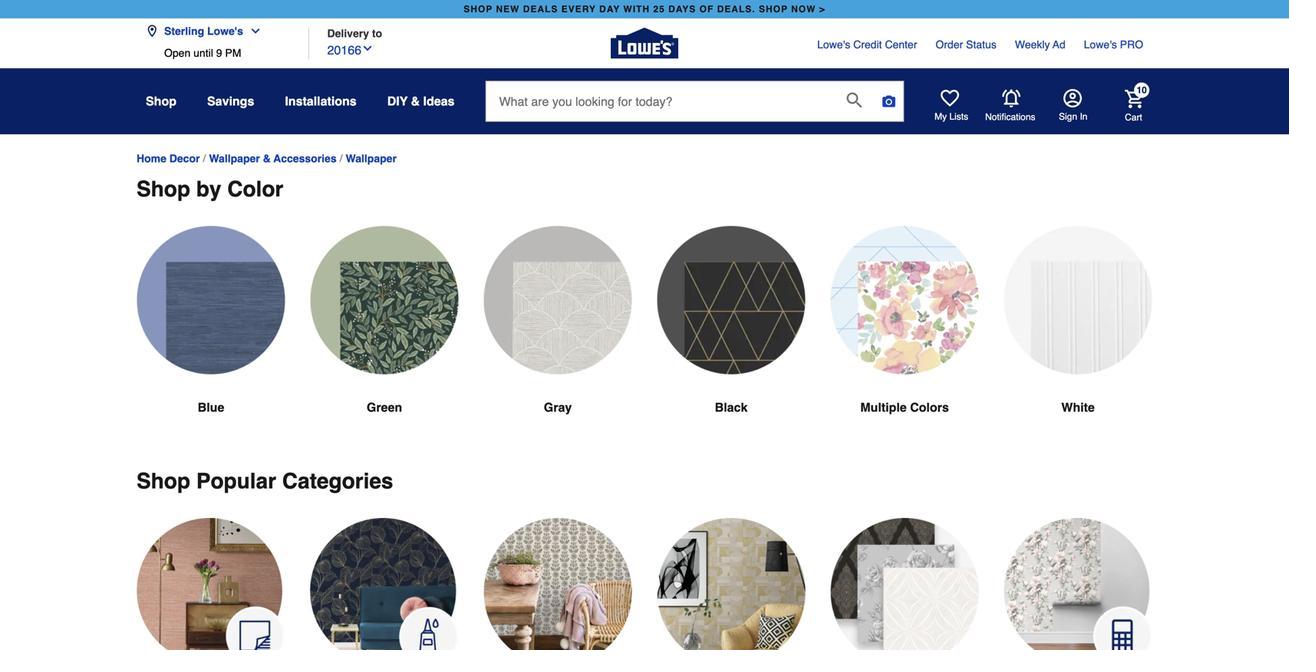 Task type: describe. For each thing, give the bounding box(es) containing it.
lists
[[950, 111, 969, 122]]

credit
[[854, 38, 883, 51]]

>
[[820, 4, 826, 15]]

wallpaper & accessories link
[[209, 152, 337, 165]]

a sitting area with pale yellow geometric patterned wallpaper and a yellow accent chair. image
[[657, 518, 806, 650]]

green
[[367, 400, 402, 415]]

lowe's pro link
[[1085, 37, 1144, 52]]

sign
[[1060, 111, 1078, 122]]

order status link
[[936, 37, 997, 52]]

installations button
[[285, 88, 357, 115]]

status
[[967, 38, 997, 51]]

home decor link
[[137, 152, 200, 165]]

a room with light red textured wallpaper, a console table, gold floor lamp and gold framed art. image
[[137, 518, 286, 650]]

every
[[562, 4, 596, 15]]

blue link
[[137, 226, 286, 454]]

multiple colors link
[[831, 226, 980, 454]]

lowe's credit center
[[818, 38, 918, 51]]

green link
[[310, 226, 459, 454]]

weekly ad link
[[1016, 37, 1066, 52]]

categories
[[282, 469, 393, 494]]

my
[[935, 111, 947, 122]]

lowe's home improvement lists image
[[941, 89, 960, 107]]

by
[[196, 177, 221, 202]]

pm
[[225, 47, 241, 59]]

open
[[164, 47, 191, 59]]

1 / from the left
[[203, 152, 206, 165]]

white link
[[1004, 226, 1153, 454]]

blue
[[198, 400, 224, 415]]

lowe's credit center link
[[818, 37, 918, 52]]

days
[[669, 4, 697, 15]]

my lists link
[[935, 89, 969, 123]]

multiple colors
[[861, 400, 950, 415]]

gray
[[544, 400, 572, 415]]

10
[[1137, 85, 1148, 96]]

2 / from the left
[[340, 152, 343, 165]]

diy & ideas
[[387, 94, 455, 108]]

floral wallpaper on a wall and a calculator icon. image
[[1004, 518, 1153, 650]]

home
[[137, 152, 167, 165]]

Search Query text field
[[486, 81, 835, 121]]

shop for shop by color
[[137, 177, 190, 202]]

notifications
[[986, 112, 1036, 122]]

with
[[624, 4, 650, 15]]

a white wallpaper swatch with subtle stripes. image
[[1004, 226, 1153, 375]]

2 wallpaper from the left
[[346, 152, 397, 165]]

chevron down image
[[243, 25, 262, 37]]

camera image
[[882, 94, 897, 109]]

shop new deals every day with 25 days of deals. shop now >
[[464, 4, 826, 15]]

dark blue wallpaper with a gold leaf pattern in a living room with a modern blue couch. image
[[310, 518, 459, 650]]

multiple
[[861, 400, 907, 415]]

new
[[496, 4, 520, 15]]

decor
[[170, 152, 200, 165]]

1 shop from the left
[[464, 4, 493, 15]]

order status
[[936, 38, 997, 51]]

a green wallpaper swatch with a leaf design. image
[[310, 226, 459, 375]]



Task type: vqa. For each thing, say whether or not it's contained in the screenshot.
the left chevron down "image"
yes



Task type: locate. For each thing, give the bounding box(es) containing it.
lowe's up 9
[[207, 25, 243, 37]]

lowe's home improvement cart image
[[1126, 90, 1144, 108]]

my lists
[[935, 111, 969, 122]]

color
[[227, 177, 284, 202]]

home decor / wallpaper & accessories / wallpaper
[[137, 152, 397, 165]]

installations
[[285, 94, 357, 108]]

lowe's left pro
[[1085, 38, 1118, 51]]

weekly
[[1016, 38, 1051, 51]]

lowe's for lowe's credit center
[[818, 38, 851, 51]]

in
[[1081, 111, 1088, 122]]

weekly ad
[[1016, 38, 1066, 51]]

open until 9 pm
[[164, 47, 241, 59]]

delivery to
[[327, 27, 382, 40]]

sterling lowe's button
[[146, 16, 268, 47]]

9
[[216, 47, 222, 59]]

sign in button
[[1060, 89, 1088, 123]]

wallpaper link
[[346, 152, 397, 165]]

shop button
[[146, 88, 177, 115]]

delivery
[[327, 27, 369, 40]]

shop left new
[[464, 4, 493, 15]]

popular
[[196, 469, 276, 494]]

sterling
[[164, 25, 204, 37]]

deals.
[[718, 4, 756, 15]]

shop popular categories
[[137, 469, 393, 494]]

day
[[600, 4, 620, 15]]

shop for shop popular categories
[[137, 469, 190, 494]]

/
[[203, 152, 206, 165], [340, 152, 343, 165]]

to
[[372, 27, 382, 40]]

until
[[194, 47, 213, 59]]

colors
[[911, 400, 950, 415]]

1 vertical spatial shop
[[137, 177, 190, 202]]

ad
[[1053, 38, 1066, 51]]

1 horizontal spatial lowe's
[[818, 38, 851, 51]]

shop for shop
[[146, 94, 177, 108]]

lowe's inside "link"
[[1085, 38, 1118, 51]]

/ left wallpaper link
[[340, 152, 343, 165]]

25
[[654, 4, 665, 15]]

lowe's for lowe's pro
[[1085, 38, 1118, 51]]

0 horizontal spatial shop
[[464, 4, 493, 15]]

order
[[936, 38, 964, 51]]

None search field
[[486, 81, 905, 136]]

gray link
[[484, 226, 633, 454]]

0 horizontal spatial wallpaper
[[209, 152, 260, 165]]

20166 button
[[327, 40, 374, 60]]

0 horizontal spatial lowe's
[[207, 25, 243, 37]]

accessories
[[274, 152, 337, 165]]

shop new deals every day with 25 days of deals. shop now > link
[[461, 0, 829, 18]]

center
[[885, 38, 918, 51]]

&
[[411, 94, 420, 108], [263, 152, 271, 165]]

shop down open
[[146, 94, 177, 108]]

1 vertical spatial &
[[263, 152, 271, 165]]

diy & ideas button
[[387, 88, 455, 115]]

0 horizontal spatial &
[[263, 152, 271, 165]]

savings button
[[207, 88, 254, 115]]

white
[[1062, 400, 1095, 415]]

ideas
[[423, 94, 455, 108]]

black
[[715, 400, 748, 415]]

lowe's pro
[[1085, 38, 1144, 51]]

1 horizontal spatial /
[[340, 152, 343, 165]]

& right 'diy'
[[411, 94, 420, 108]]

2 shop from the left
[[759, 4, 788, 15]]

savings
[[207, 94, 254, 108]]

deals
[[523, 4, 558, 15]]

lowe's home improvement account image
[[1064, 89, 1083, 107]]

lowe's inside button
[[207, 25, 243, 37]]

a textured blue wallpaper swatch. image
[[137, 226, 286, 375]]

1 horizontal spatial shop
[[759, 4, 788, 15]]

shop left popular
[[137, 469, 190, 494]]

a swatch of black wallpaper with a gold triangular pattern. image
[[657, 226, 806, 375]]

lowe's
[[207, 25, 243, 37], [818, 38, 851, 51], [1085, 38, 1118, 51]]

a multicolor floral wallpaper swatch. image
[[831, 226, 980, 375]]

three wallpaper squares in various colors and patterns. image
[[831, 518, 980, 650]]

search image
[[847, 92, 863, 108]]

shop
[[146, 94, 177, 108], [137, 177, 190, 202], [137, 469, 190, 494]]

diy
[[387, 94, 408, 108]]

sign in
[[1060, 111, 1088, 122]]

a gray wallpaper swatch with a modern, geometric pattern. image
[[484, 226, 633, 375]]

1 horizontal spatial &
[[411, 94, 420, 108]]

wallpaper
[[209, 152, 260, 165], [346, 152, 397, 165]]

shop by color
[[137, 177, 284, 202]]

black link
[[657, 226, 806, 454]]

1 wallpaper from the left
[[209, 152, 260, 165]]

0 vertical spatial shop
[[146, 94, 177, 108]]

chevron down image
[[362, 42, 374, 55]]

& inside button
[[411, 94, 420, 108]]

now
[[792, 4, 816, 15]]

20166
[[327, 43, 362, 57]]

2 horizontal spatial lowe's
[[1085, 38, 1118, 51]]

lowe's home improvement notification center image
[[1003, 89, 1021, 108]]

lowe's left the credit
[[818, 38, 851, 51]]

cart
[[1126, 112, 1143, 123]]

0 horizontal spatial /
[[203, 152, 206, 165]]

0 vertical spatial &
[[411, 94, 420, 108]]

& up the color at left
[[263, 152, 271, 165]]

/ right decor at top left
[[203, 152, 206, 165]]

wallpaper up the color at left
[[209, 152, 260, 165]]

1 horizontal spatial wallpaper
[[346, 152, 397, 165]]

of
[[700, 4, 714, 15]]

pro
[[1121, 38, 1144, 51]]

2 vertical spatial shop
[[137, 469, 190, 494]]

shop down home decor link
[[137, 177, 190, 202]]

location image
[[146, 25, 158, 37]]

sterling lowe's
[[164, 25, 243, 37]]

shop
[[464, 4, 493, 15], [759, 4, 788, 15]]

lowe's home improvement logo image
[[611, 10, 679, 77]]

shop left now
[[759, 4, 788, 15]]

wallpaper down 'diy'
[[346, 152, 397, 165]]

black and white floral wallpaper in a dining area with a light wood table. image
[[484, 518, 633, 650]]

& inside home decor / wallpaper & accessories / wallpaper
[[263, 152, 271, 165]]



